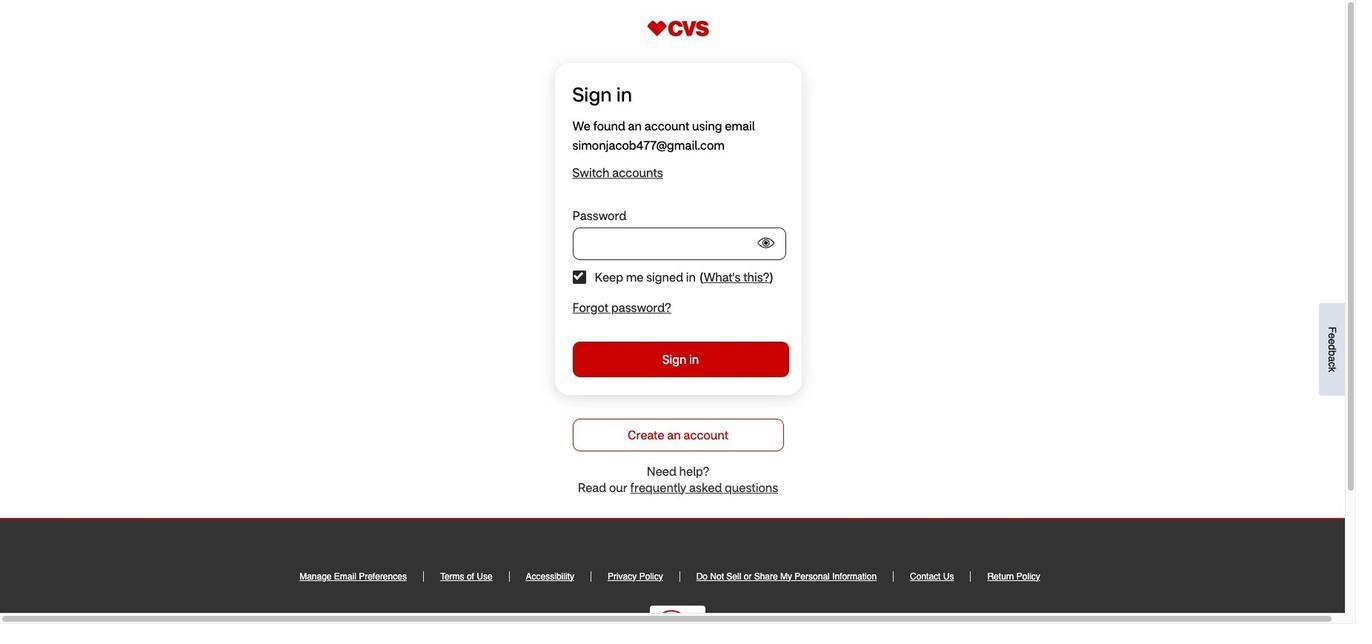 Task type: locate. For each thing, give the bounding box(es) containing it.
footer
[[0, 518, 1357, 624]]

Password, edit, password must be 8 to 64 characters, password must include at least 1 number and 1 letter, password can't be your username or easily guessed words, like "password. password field
[[573, 227, 786, 260]]

Show Password image field
[[757, 236, 775, 248]]



Task type: vqa. For each thing, say whether or not it's contained in the screenshot.
text field
no



